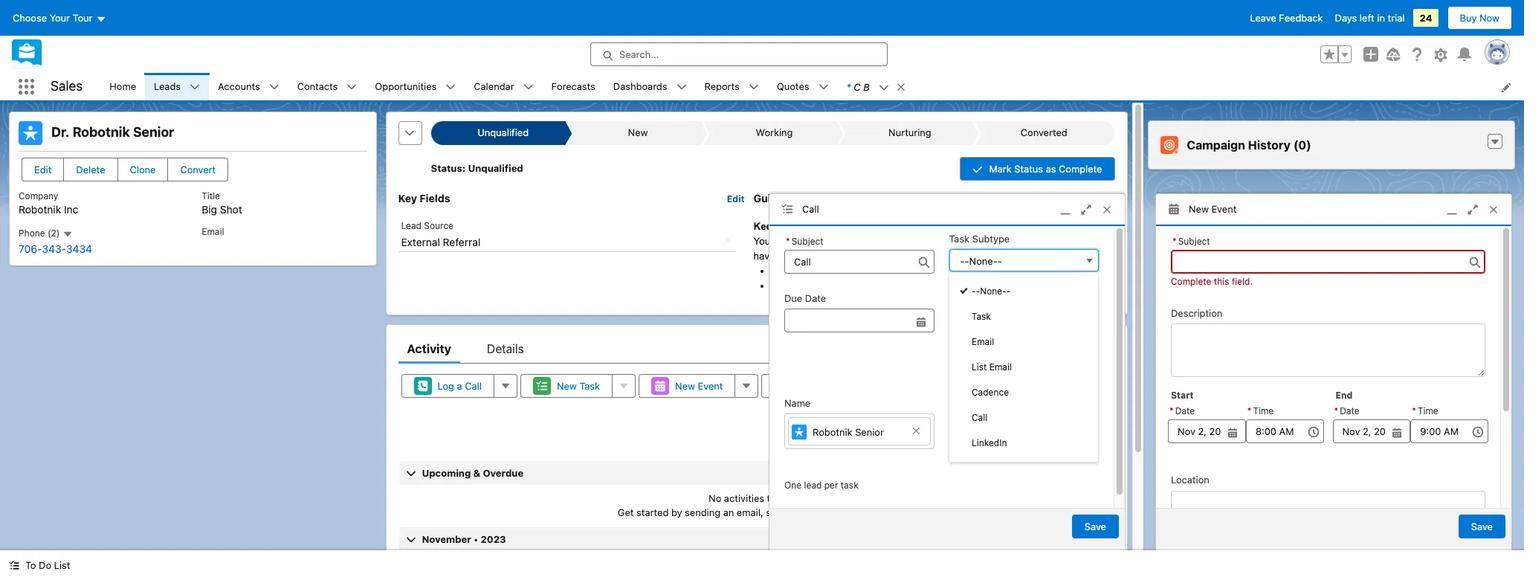 Task type: locate. For each thing, give the bounding box(es) containing it.
dr.
[[51, 124, 70, 140]]

your up have
[[754, 236, 774, 247]]

0 horizontal spatial status
[[431, 162, 462, 174]]

and
[[873, 279, 890, 291], [850, 507, 867, 518]]

* subject down "of"
[[786, 235, 824, 247]]

0 horizontal spatial activities
[[724, 492, 764, 504]]

nurturing
[[889, 127, 932, 138]]

1 horizontal spatial call
[[802, 203, 819, 215]]

lead down track
[[776, 236, 795, 247]]

text default image inside "to do list" button
[[9, 560, 19, 571]]

senior up clone
[[133, 124, 174, 140]]

edit left the guidance
[[727, 193, 745, 204]]

to up filters: all time • all activities • all types
[[986, 397, 997, 409]]

0 horizontal spatial senior
[[133, 124, 174, 140]]

group for end
[[1333, 404, 1411, 443]]

due
[[785, 292, 803, 304]]

b up the nurturing link
[[863, 81, 870, 93]]

robotnik up the per
[[813, 426, 853, 438]]

0 horizontal spatial task
[[580, 380, 600, 392]]

status
[[431, 162, 462, 174], [1014, 163, 1043, 175]]

2 horizontal spatial robotnik
[[813, 426, 853, 438]]

0 vertical spatial edit
[[34, 164, 52, 175]]

your down leads.
[[1003, 236, 1023, 247]]

text default image for contacts
[[347, 82, 357, 92]]

time
[[950, 412, 970, 424]]

sending
[[685, 507, 721, 518]]

your up the are on the right top
[[905, 221, 927, 232]]

1 horizontal spatial * time
[[1412, 405, 1439, 416]]

contacts list item
[[288, 73, 366, 100]]

text default image right contacts
[[347, 82, 357, 92]]

date down outreach
[[805, 292, 826, 304]]

text default image inside dashboards list item
[[676, 82, 687, 92]]

edit up company on the top left of the page
[[34, 164, 52, 175]]

2 save button from the left
[[1459, 514, 1506, 538]]

task subtype
[[949, 232, 1010, 244]]

task inside button
[[580, 380, 600, 392]]

* time
[[1248, 405, 1274, 416], [1412, 405, 1439, 416]]

2 * date from the left
[[1334, 405, 1360, 416]]

0 vertical spatial senior
[[133, 124, 174, 140]]

text default image left reports link at the left of the page
[[676, 82, 687, 92]]

time for start
[[1253, 405, 1274, 416]]

0 vertical spatial list
[[972, 361, 987, 373]]

subject inside new event dialog
[[1178, 235, 1210, 247]]

1 horizontal spatial complete
[[1171, 276, 1212, 287]]

task inside call dialog
[[949, 232, 970, 244]]

text default image inside the reports list item
[[749, 82, 759, 92]]

1 * subject from the left
[[786, 235, 824, 247]]

left right days
[[1360, 12, 1375, 24]]

text default image for accounts
[[269, 82, 279, 92]]

0 horizontal spatial they
[[892, 236, 910, 247]]

unqualified down info
[[833, 236, 881, 247]]

0 horizontal spatial in
[[993, 236, 1001, 247]]

refresh button
[[974, 430, 1010, 454]]

1 vertical spatial lead
[[804, 479, 822, 491]]

one lead per task
[[785, 479, 859, 491]]

2 horizontal spatial task
[[972, 311, 991, 322]]

0 vertical spatial b
[[863, 81, 870, 93]]

related to
[[949, 397, 997, 409]]

None text field
[[1333, 419, 1411, 443], [1411, 419, 1489, 443], [1333, 419, 1411, 443], [1411, 419, 1489, 443]]

view all
[[1079, 436, 1114, 448]]

save button inside new event dialog
[[1459, 514, 1506, 538]]

month
[[1077, 533, 1108, 545]]

text default image for dashboards
[[676, 82, 687, 92]]

text default image
[[190, 82, 200, 92], [523, 82, 534, 92], [879, 82, 889, 93], [1490, 137, 1501, 147], [9, 560, 19, 571]]

new event inside dialog
[[1189, 203, 1237, 215]]

date down end
[[1340, 405, 1360, 416]]

0 horizontal spatial * subject
[[786, 235, 824, 247]]

per
[[824, 479, 838, 491]]

complete inside 'mark status as complete' button
[[1059, 163, 1102, 175]]

save button inside call dialog
[[1072, 514, 1119, 538]]

1 horizontal spatial a
[[818, 507, 823, 518]]

company
[[19, 190, 58, 202]]

c inside list item
[[854, 81, 861, 93]]

0 vertical spatial c
[[854, 81, 861, 93]]

--none--
[[960, 255, 1002, 267], [972, 286, 1011, 297]]

• left the 2023
[[474, 533, 478, 545]]

2 * time from the left
[[1412, 405, 1439, 416]]

accounts link
[[209, 73, 269, 100]]

list
[[101, 73, 1524, 100]]

1 vertical spatial a
[[818, 507, 823, 518]]

text default image inside accounts list item
[[269, 82, 279, 92]]

time for end
[[1418, 405, 1439, 416]]

2 horizontal spatial save
[[1471, 520, 1493, 532]]

2 vertical spatial call
[[972, 412, 988, 423]]

1 save button from the left
[[1072, 514, 1119, 538]]

text default image for calendar
[[523, 82, 534, 92]]

0 vertical spatial event
[[1212, 203, 1237, 215]]

0 horizontal spatial complete
[[1059, 163, 1102, 175]]

list containing home
[[101, 73, 1524, 100]]

0 vertical spatial robotnik
[[73, 124, 130, 140]]

days left in trial
[[1335, 12, 1405, 24]]

the right "of"
[[819, 221, 834, 232]]

complete left "this"
[[1171, 276, 1212, 287]]

0 horizontal spatial event
[[698, 380, 723, 392]]

1 horizontal spatial task
[[949, 232, 970, 244]]

subject for description
[[1178, 235, 1210, 247]]

convert
[[180, 164, 216, 175]]

--none-- down reference
[[972, 286, 1011, 297]]

linkedin
[[972, 437, 1007, 448]]

1 horizontal spatial edit
[[727, 193, 745, 204]]

text default image inside contacts list item
[[347, 82, 357, 92]]

to right the related
[[893, 221, 902, 232]]

0 vertical spatial a
[[457, 380, 462, 392]]

days
[[1335, 12, 1357, 24]]

0 horizontal spatial save
[[772, 279, 794, 291]]

1 horizontal spatial new event
[[1189, 203, 1237, 215]]

unqualified right :
[[468, 162, 523, 174]]

contacts
[[297, 80, 338, 92]]

status up fields
[[431, 162, 462, 174]]

date down start
[[1175, 405, 1195, 416]]

call up "of"
[[802, 203, 819, 215]]

outreach
[[796, 279, 837, 291]]

2 horizontal spatial to
[[999, 292, 1010, 304]]

none- inside popup button
[[969, 255, 998, 267]]

senior up task
[[855, 426, 884, 438]]

text default image inside calendar list item
[[523, 82, 534, 92]]

overdue
[[483, 467, 524, 479]]

1 vertical spatial list
[[54, 559, 70, 571]]

1 horizontal spatial the
[[819, 221, 834, 232]]

task link
[[950, 304, 1098, 329]]

search...
[[619, 48, 659, 60]]

email down 'c b'
[[972, 336, 994, 347]]

save inside keep track of the info related to your unqualified leads. your lead may be unqualified if they are not interested in your products or they have left the company associated with the prospect. document lessons learned for future reference save outreach details and contact information
[[772, 279, 794, 291]]

new task
[[557, 380, 600, 392]]

1 vertical spatial to
[[986, 397, 997, 409]]

robotnik up delete button
[[73, 124, 130, 140]]

log a call
[[438, 380, 482, 392]]

task
[[949, 232, 970, 244], [972, 311, 991, 322], [580, 380, 600, 392]]

text default image inside list item
[[896, 82, 906, 92]]

1 horizontal spatial your
[[1003, 236, 1023, 247]]

the
[[819, 221, 834, 232], [794, 250, 808, 262], [924, 250, 938, 262]]

to for assigned to
[[999, 292, 1010, 304]]

more.
[[870, 507, 895, 518]]

b inside call dialog
[[987, 321, 993, 333]]

1 * time from the left
[[1248, 405, 1274, 416]]

call inside button
[[465, 380, 482, 392]]

filters: all time • all activities • all types
[[903, 412, 1082, 424]]

text default image inside quotes list item
[[818, 82, 829, 92]]

* inside list item
[[847, 81, 851, 93]]

call down related to
[[972, 412, 988, 423]]

343-
[[42, 242, 66, 255]]

dashboards list item
[[604, 73, 696, 100]]

1 horizontal spatial lead
[[804, 479, 822, 491]]

list item
[[838, 73, 913, 100]]

1 horizontal spatial b
[[987, 321, 993, 333]]

2 they from the left
[[1078, 236, 1097, 247]]

0 horizontal spatial call
[[465, 380, 482, 392]]

*
[[847, 81, 851, 93], [786, 235, 790, 247], [1173, 235, 1177, 247], [949, 292, 954, 304], [1170, 405, 1174, 416], [1248, 405, 1252, 416], [1334, 405, 1339, 416], [1412, 405, 1417, 416]]

edit button
[[22, 158, 64, 181]]

tab list
[[398, 334, 1115, 363]]

complete
[[1059, 163, 1102, 175], [1171, 276, 1212, 287]]

in left trial
[[1377, 12, 1385, 24]]

* date for end
[[1334, 405, 1360, 416]]

0 vertical spatial call
[[802, 203, 819, 215]]

your inside keep track of the info related to your unqualified leads. your lead may be unqualified if they are not interested in your products or they have left the company associated with the prospect. document lessons learned for future reference save outreach details and contact information
[[754, 236, 774, 247]]

and down learned
[[873, 279, 890, 291]]

and inside keep track of the info related to your unqualified leads. your lead may be unqualified if they are not interested in your products or they have left the company associated with the prospect. document lessons learned for future reference save outreach details and contact information
[[873, 279, 890, 291]]

Description text field
[[1171, 324, 1486, 377]]

706-343-3434 link
[[19, 242, 92, 255]]

list right "do"
[[54, 559, 70, 571]]

c right quotes list item
[[854, 81, 861, 93]]

choose your tour button
[[12, 6, 107, 30]]

a left task,
[[818, 507, 823, 518]]

path options list box
[[431, 121, 1115, 145]]

0 vertical spatial lead
[[776, 236, 795, 247]]

mark status as complete button
[[960, 157, 1115, 181]]

0 horizontal spatial new event
[[675, 380, 723, 392]]

1 subject from the left
[[792, 235, 824, 247]]

for
[[805, 192, 819, 204], [896, 265, 909, 276]]

big
[[202, 203, 217, 216]]

text default image right reports
[[749, 82, 759, 92]]

text default image right (2)
[[62, 229, 73, 239]]

due date
[[785, 292, 826, 304]]

new inside dialog
[[1189, 203, 1209, 215]]

group for start
[[1168, 404, 1246, 443]]

event inside new event dialog
[[1212, 203, 1237, 215]]

save inside call dialog
[[1085, 520, 1106, 532]]

1 vertical spatial call
[[465, 380, 482, 392]]

forecasts link
[[543, 73, 604, 100]]

robotnik inside call dialog
[[813, 426, 853, 438]]

robotnik for dr.
[[73, 124, 130, 140]]

with
[[904, 250, 921, 262]]

1 horizontal spatial * date
[[1334, 405, 1360, 416]]

•
[[972, 412, 977, 424], [1036, 412, 1041, 424], [474, 533, 478, 545]]

forecasts
[[551, 80, 595, 92]]

0 horizontal spatial your
[[905, 221, 927, 232]]

date inside call dialog
[[805, 292, 826, 304]]

0 vertical spatial task
[[949, 232, 970, 244]]

1 horizontal spatial robotnik
[[73, 124, 130, 140]]

for up "of"
[[805, 192, 819, 204]]

buy now button
[[1447, 6, 1512, 30]]

* c b
[[847, 81, 870, 93]]

no
[[709, 492, 722, 504]]

new link
[[574, 121, 700, 145]]

0 vertical spatial none-
[[969, 255, 998, 267]]

1 time from the left
[[1253, 405, 1274, 416]]

robotnik
[[73, 124, 130, 140], [19, 203, 61, 216], [813, 426, 853, 438]]

1 horizontal spatial your
[[754, 236, 774, 247]]

the up future
[[924, 250, 938, 262]]

to up task link
[[999, 292, 1010, 304]]

--none-- down the task subtype
[[960, 255, 1002, 267]]

calendar
[[474, 80, 514, 92]]

assigned to
[[955, 292, 1010, 304]]

2 subject from the left
[[1178, 235, 1210, 247]]

:
[[462, 162, 466, 174]]

all
[[936, 412, 947, 424], [979, 412, 991, 424], [1043, 412, 1055, 424], [1103, 436, 1114, 448]]

your inside choose your tour popup button
[[50, 12, 70, 24]]

associated
[[853, 250, 901, 262]]

0 vertical spatial to
[[893, 221, 902, 232]]

and right task,
[[850, 507, 867, 518]]

None text field
[[785, 250, 934, 273], [1171, 250, 1486, 273], [785, 309, 934, 332], [1168, 419, 1246, 443], [1246, 419, 1324, 443], [785, 250, 934, 273], [1171, 250, 1486, 273], [785, 309, 934, 332], [1168, 419, 1246, 443], [1246, 419, 1324, 443]]

1 horizontal spatial and
[[873, 279, 890, 291]]

they right the or
[[1078, 236, 1097, 247]]

tab list containing activity
[[398, 334, 1115, 363]]

1 vertical spatial and
[[850, 507, 867, 518]]

contacts link
[[288, 73, 347, 100]]

robotnik inside company robotnik inc
[[19, 203, 61, 216]]

activities down cadence link
[[993, 412, 1034, 424]]

call right log
[[465, 380, 482, 392]]

0 horizontal spatial time
[[1253, 405, 1274, 416]]

complete inside new event dialog
[[1171, 276, 1212, 287]]

c down assigned to
[[977, 321, 984, 333]]

robotnik down company on the top left of the page
[[19, 203, 61, 216]]

subject down "of"
[[792, 235, 824, 247]]

status left the as
[[1014, 163, 1043, 175]]

subject inside call dialog
[[792, 235, 824, 247]]

to inside keep track of the info related to your unqualified leads. your lead may be unqualified if they are not interested in your products or they have left the company associated with the prospect. document lessons learned for future reference save outreach details and contact information
[[893, 221, 902, 232]]

• right time
[[972, 412, 977, 424]]

to do list
[[25, 559, 70, 571]]

list email
[[972, 361, 1012, 373]]

convert button
[[168, 158, 228, 181]]

1 horizontal spatial subject
[[1178, 235, 1210, 247]]

text default image left calendar link
[[446, 82, 456, 92]]

accounts list item
[[209, 73, 288, 100]]

subtype
[[972, 232, 1010, 244]]

1 horizontal spatial * subject
[[1173, 235, 1210, 247]]

• down cadence link
[[1036, 412, 1041, 424]]

0 vertical spatial in
[[1377, 12, 1385, 24]]

1 vertical spatial your
[[1003, 236, 1023, 247]]

no activities to show. get started by sending an email, scheduling a task, and more.
[[618, 492, 895, 518]]

reports list item
[[696, 73, 768, 100]]

0 horizontal spatial robotnik
[[19, 203, 61, 216]]

date
[[805, 292, 826, 304], [1175, 405, 1195, 416], [1340, 405, 1360, 416]]

* subject up complete this field.
[[1173, 235, 1210, 247]]

left up document
[[778, 250, 791, 262]]

text default image right accounts
[[269, 82, 279, 92]]

group down end
[[1333, 404, 1411, 443]]

save inside new event dialog
[[1471, 520, 1493, 532]]

lead inside call dialog
[[804, 479, 822, 491]]

0 horizontal spatial to
[[25, 559, 36, 571]]

new event dialog
[[1156, 193, 1512, 580]]

list up cadence
[[972, 361, 987, 373]]

1 horizontal spatial status
[[1014, 163, 1043, 175]]

* time for start
[[1248, 405, 1274, 416]]

in inside keep track of the info related to your unqualified leads. your lead may be unqualified if they are not interested in your products or they have left the company associated with the prospect. document lessons learned for future reference save outreach details and contact information
[[993, 236, 1001, 247]]

to left "do"
[[25, 559, 36, 571]]

quotes link
[[768, 73, 818, 100]]

complete right the as
[[1059, 163, 1102, 175]]

1 vertical spatial task
[[972, 311, 991, 322]]

2 * subject from the left
[[1173, 235, 1210, 247]]

1 vertical spatial for
[[896, 265, 909, 276]]

email down big
[[202, 226, 224, 237]]

email up cadence
[[990, 361, 1012, 373]]

call
[[802, 203, 819, 215], [465, 380, 482, 392], [972, 412, 988, 423]]

company robotnik inc
[[19, 190, 78, 216]]

lessons
[[822, 265, 856, 276]]

activities up email, at the bottom of page
[[724, 492, 764, 504]]

calendar link
[[465, 73, 523, 100]]

they right 'if'
[[892, 236, 910, 247]]

2 time from the left
[[1418, 405, 1439, 416]]

leave feedback
[[1250, 12, 1323, 24]]

1 * date from the left
[[1170, 405, 1195, 416]]

1 vertical spatial event
[[698, 380, 723, 392]]

quotes list item
[[768, 73, 838, 100]]

text default image right quotes
[[818, 82, 829, 92]]

1 vertical spatial edit
[[727, 193, 745, 204]]

0 horizontal spatial your
[[50, 12, 70, 24]]

0 vertical spatial for
[[805, 192, 819, 204]]

subject for task subtype
[[792, 235, 824, 247]]

1 vertical spatial activities
[[724, 492, 764, 504]]

text default image
[[896, 82, 906, 92], [269, 82, 279, 92], [347, 82, 357, 92], [446, 82, 456, 92], [676, 82, 687, 92], [749, 82, 759, 92], [818, 82, 829, 92], [62, 229, 73, 239]]

group down start
[[1168, 404, 1246, 443]]

contact
[[893, 279, 928, 291]]

b down assigned to
[[987, 321, 993, 333]]

0 vertical spatial your
[[50, 12, 70, 24]]

list inside button
[[54, 559, 70, 571]]

status inside button
[[1014, 163, 1043, 175]]

unqualified up 'status : unqualified'
[[477, 127, 528, 138]]

in down leads.
[[993, 236, 1001, 247]]

1 they from the left
[[892, 236, 910, 247]]

of
[[807, 221, 816, 232]]

the up document
[[794, 250, 808, 262]]

to left the show.
[[767, 492, 776, 504]]

--none-- inside popup button
[[960, 255, 1002, 267]]

1 horizontal spatial list
[[972, 361, 987, 373]]

lead left the per
[[804, 479, 822, 491]]

text default image right * c b
[[896, 82, 906, 92]]

2 vertical spatial to
[[25, 559, 36, 571]]

0 horizontal spatial save button
[[1072, 514, 1119, 538]]

text default image inside leads list item
[[190, 82, 200, 92]]

1 vertical spatial in
[[993, 236, 1001, 247]]

2 horizontal spatial call
[[972, 412, 988, 423]]

senior
[[133, 124, 174, 140], [855, 426, 884, 438]]

1 vertical spatial new event
[[675, 380, 723, 392]]

description
[[1171, 307, 1223, 319]]

calendar list item
[[465, 73, 543, 100]]

phone (2)
[[19, 228, 62, 239]]

* subject inside call dialog
[[786, 235, 824, 247]]

none- down the task subtype
[[969, 255, 998, 267]]

* subject inside new event dialog
[[1173, 235, 1210, 247]]

0 horizontal spatial edit
[[34, 164, 52, 175]]

1 horizontal spatial activities
[[993, 412, 1034, 424]]

1 vertical spatial complete
[[1171, 276, 1212, 287]]

subject up complete this field.
[[1178, 235, 1210, 247]]

referral
[[443, 236, 481, 249]]

1 vertical spatial unqualified
[[468, 162, 523, 174]]

unqualified up 'interested'
[[929, 221, 982, 232]]

your left tour
[[50, 12, 70, 24]]

1 vertical spatial senior
[[855, 426, 884, 438]]

1 horizontal spatial for
[[896, 265, 909, 276]]

robotnik for company
[[19, 203, 61, 216]]

1 horizontal spatial to
[[986, 397, 997, 409]]

this
[[1054, 533, 1075, 545]]

status : unqualified
[[431, 162, 523, 174]]

0 vertical spatial left
[[1360, 12, 1375, 24]]

0 horizontal spatial to
[[767, 492, 776, 504]]

title
[[202, 190, 220, 202]]

0 horizontal spatial the
[[794, 250, 808, 262]]

reference
[[942, 265, 986, 276]]

a right log
[[457, 380, 462, 392]]

text default image inside "opportunities" list item
[[446, 82, 456, 92]]

group
[[1321, 45, 1352, 63], [1168, 404, 1246, 443], [1333, 404, 1411, 443]]

* date down end
[[1334, 405, 1360, 416]]

* date down start
[[1170, 405, 1195, 416]]

do
[[39, 559, 51, 571]]

for up 'contact'
[[896, 265, 909, 276]]

senior inside call dialog
[[855, 426, 884, 438]]

text default image for quotes
[[818, 82, 829, 92]]

1 horizontal spatial time
[[1418, 405, 1439, 416]]

start
[[1171, 390, 1194, 401]]

fields
[[420, 192, 450, 204]]

none- down reference
[[980, 286, 1007, 297]]

1 horizontal spatial in
[[1377, 12, 1385, 24]]

1 horizontal spatial date
[[1175, 405, 1195, 416]]

Location text field
[[1171, 490, 1486, 517]]

0 horizontal spatial and
[[850, 507, 867, 518]]



Task type: vqa. For each thing, say whether or not it's contained in the screenshot.
Page
no



Task type: describe. For each thing, give the bounding box(es) containing it.
campaign history (0)
[[1187, 138, 1311, 152]]

to inside button
[[25, 559, 36, 571]]

--none-- button
[[949, 249, 1099, 271]]

left inside keep track of the info related to your unqualified leads. your lead may be unqualified if they are not interested in your products or they have left the company associated with the prospect. document lessons learned for future reference save outreach details and contact information
[[778, 250, 791, 262]]

lead inside keep track of the info related to your unqualified leads. your lead may be unqualified if they are not interested in your products or they have left the company associated with the prospect. document lessons learned for future reference save outreach details and contact information
[[776, 236, 795, 247]]

linkedin link
[[950, 431, 1098, 456]]

home
[[110, 80, 136, 92]]

0 vertical spatial email
[[202, 226, 224, 237]]

and inside no activities to show. get started by sending an email, scheduling a task, and more.
[[850, 507, 867, 518]]

all right view
[[1103, 436, 1114, 448]]

external referral
[[401, 236, 481, 249]]

to for related to
[[986, 397, 997, 409]]

* subject for description
[[1173, 235, 1210, 247]]

1 vertical spatial email
[[972, 336, 994, 347]]

trial
[[1388, 12, 1405, 24]]

prospect.
[[940, 250, 981, 262]]

leads.
[[985, 221, 1013, 232]]

feedback
[[1279, 12, 1323, 24]]

0 horizontal spatial •
[[474, 533, 478, 545]]

now
[[1480, 12, 1500, 24]]

task for task subtype
[[949, 232, 970, 244]]

upcoming & overdue button
[[399, 461, 1114, 485]]

cadence
[[972, 387, 1009, 398]]

save button for related to
[[1072, 514, 1119, 538]]

scheduling
[[766, 507, 815, 518]]

dashboards
[[613, 80, 667, 92]]

shot
[[220, 203, 242, 216]]

delete
[[76, 164, 105, 175]]

lead source
[[401, 220, 454, 231]]

2 horizontal spatial •
[[1036, 412, 1041, 424]]

all down related to
[[979, 412, 991, 424]]

accounts
[[218, 80, 260, 92]]

working
[[756, 127, 793, 138]]

2 horizontal spatial the
[[924, 250, 938, 262]]

log a call button
[[401, 374, 494, 398]]

* date for start
[[1170, 405, 1195, 416]]

* subject for task subtype
[[786, 235, 824, 247]]

dashboards link
[[604, 73, 676, 100]]

event inside the new event button
[[698, 380, 723, 392]]

clone
[[130, 164, 156, 175]]

learned
[[859, 265, 894, 276]]

text default image for *
[[879, 82, 889, 93]]

date for start
[[1175, 405, 1195, 416]]

or
[[1066, 236, 1075, 247]]

keep
[[754, 221, 778, 232]]

nurturing link
[[846, 121, 972, 145]]

search... button
[[590, 42, 888, 66]]

1 vertical spatial none-
[[980, 286, 1007, 297]]

opportunities list item
[[366, 73, 465, 100]]

buy now
[[1460, 12, 1500, 24]]

1 vertical spatial --none--
[[972, 286, 1011, 297]]

a inside button
[[457, 380, 462, 392]]

call dialog
[[769, 193, 1126, 550]]

started
[[637, 507, 669, 518]]

reports link
[[696, 73, 749, 100]]

external
[[401, 236, 440, 249]]

a inside no activities to show. get started by sending an email, scheduling a task, and more.
[[818, 507, 823, 518]]

2 vertical spatial email
[[990, 361, 1012, 373]]

edit inside edit button
[[34, 164, 52, 175]]

campaign
[[1187, 138, 1246, 152]]

track
[[781, 221, 804, 232]]

log
[[438, 380, 454, 392]]

location
[[1171, 474, 1210, 486]]

working link
[[710, 121, 836, 145]]

lead image
[[19, 121, 42, 145]]

to inside no activities to show. get started by sending an email, scheduling a task, and more.
[[767, 492, 776, 504]]

details
[[487, 342, 524, 355]]

task for task
[[972, 311, 991, 322]]

get
[[618, 507, 634, 518]]

0 vertical spatial your
[[905, 221, 927, 232]]

email link
[[950, 329, 1098, 355]]

text default image for leads
[[190, 82, 200, 92]]

1 horizontal spatial unqualified
[[929, 221, 982, 232]]

1 horizontal spatial left
[[1360, 12, 1375, 24]]

list item containing *
[[838, 73, 913, 100]]

phone (2) button
[[19, 228, 73, 239]]

* time for end
[[1412, 405, 1439, 416]]

save button for end
[[1459, 514, 1506, 538]]

inc
[[64, 203, 78, 216]]

leads link
[[145, 73, 190, 100]]

details
[[840, 279, 870, 291]]

related
[[949, 397, 983, 409]]

complete this field.
[[1171, 276, 1253, 287]]

&
[[473, 467, 480, 479]]

new event inside button
[[675, 380, 723, 392]]

call inside dialog
[[802, 203, 819, 215]]

key fields
[[398, 192, 450, 204]]

info
[[837, 221, 855, 232]]

new inside path options list box
[[629, 127, 649, 138]]

information
[[931, 279, 983, 291]]

706-343-3434
[[19, 242, 92, 255]]

end
[[1336, 390, 1353, 401]]

upcoming
[[422, 467, 471, 479]]

converted link
[[981, 121, 1108, 145]]

all left time
[[936, 412, 947, 424]]

phone
[[19, 228, 45, 239]]

text default image inside the phone (2) dropdown button
[[62, 229, 73, 239]]

for inside keep track of the info related to your unqualified leads. your lead may be unqualified if they are not interested in your products or they have left the company associated with the prospect. document lessons learned for future reference save outreach details and contact information
[[896, 265, 909, 276]]

guidance
[[754, 192, 802, 204]]

unqualified inside path options list box
[[477, 127, 528, 138]]

save for start
[[1471, 520, 1493, 532]]

november  •  2023
[[422, 533, 506, 545]]

c inside dialog
[[977, 321, 984, 333]]

home link
[[101, 73, 145, 100]]

sales
[[51, 78, 83, 94]]

--none-- link
[[950, 279, 1098, 304]]

activity link
[[407, 334, 451, 363]]

1 vertical spatial unqualified
[[833, 236, 881, 247]]

activities inside no activities to show. get started by sending an email, scheduling a task, and more.
[[724, 492, 764, 504]]

choose
[[13, 12, 47, 24]]

date for end
[[1340, 405, 1360, 416]]

email,
[[737, 507, 763, 518]]

c b link
[[953, 312, 1095, 340]]

(2)
[[48, 228, 60, 239]]

lead
[[401, 220, 422, 231]]

3434
[[66, 242, 92, 255]]

buy
[[1460, 12, 1477, 24]]

0 vertical spatial activities
[[993, 412, 1034, 424]]

one
[[785, 479, 802, 491]]

view
[[1079, 436, 1100, 448]]

24
[[1420, 12, 1433, 24]]

related
[[858, 221, 890, 232]]

all left types
[[1043, 412, 1055, 424]]

not
[[930, 236, 944, 247]]

text default image for opportunities
[[446, 82, 456, 92]]

mark
[[989, 163, 1012, 175]]

opportunities
[[375, 80, 437, 92]]

quotes
[[777, 80, 809, 92]]

company
[[810, 250, 851, 262]]

group down days
[[1321, 45, 1352, 63]]

0 horizontal spatial for
[[805, 192, 819, 204]]

text default image for reports
[[749, 82, 759, 92]]

1 horizontal spatial •
[[972, 412, 977, 424]]

leads list item
[[145, 73, 209, 100]]

call link
[[950, 405, 1098, 431]]

have
[[754, 250, 775, 262]]

tour
[[73, 12, 93, 24]]

save for name
[[1085, 520, 1106, 532]]

reports
[[705, 80, 740, 92]]



